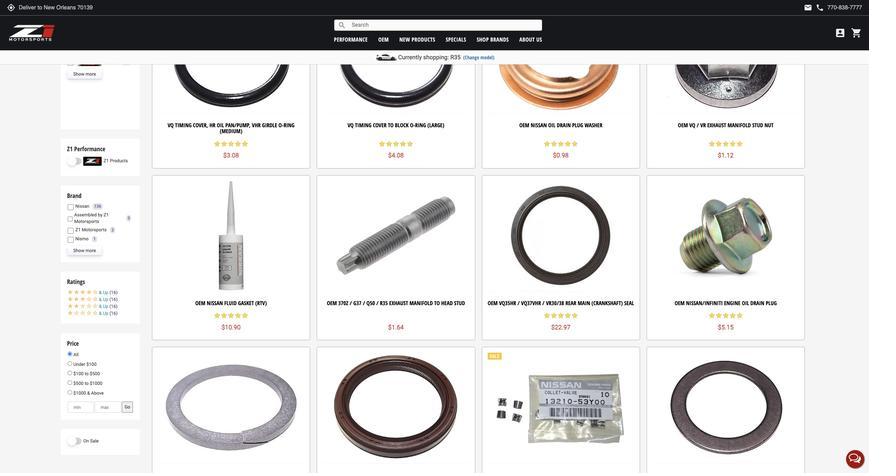 Task type: describe. For each thing, give the bounding box(es) containing it.
min number field
[[68, 402, 94, 413]]

show more button for model
[[68, 70, 102, 79]]

cover,
[[193, 121, 208, 129]]

max number field
[[95, 402, 121, 413]]

phone
[[816, 3, 825, 12]]

1 vertical spatial motorsports
[[82, 228, 107, 233]]

z1 products
[[104, 158, 128, 164]]

1 vertical spatial plug
[[766, 300, 777, 307]]

more for brand
[[86, 248, 96, 253]]

1 & up 16 from the top
[[99, 290, 116, 295]]

0 vertical spatial manifold
[[728, 121, 751, 129]]

star star star star star for drain
[[544, 141, 579, 147]]

$1.64
[[388, 324, 404, 331]]

head
[[441, 300, 453, 307]]

/ left vr30/38 in the bottom of the page
[[543, 300, 545, 307]]

/ left vr
[[697, 121, 699, 129]]

300zx
[[105, 59, 118, 64]]

brand
[[67, 192, 82, 200]]

oem for oem nissan oil drain plug washer
[[520, 121, 530, 129]]

vq timing cover, hr oil pan/pump, vhr girdle o-ring (medium)
[[168, 121, 295, 135]]

1 up from the top
[[103, 290, 108, 295]]

shopping_cart link
[[850, 27, 863, 39]]

$500 to $1000
[[72, 381, 102, 386]]

oem for oem nissan/infiniti engine oil drain plug
[[675, 300, 685, 307]]

nismo
[[75, 237, 89, 242]]

block
[[395, 121, 409, 129]]

oem for oem nissan fluid gasket (rtv)
[[195, 300, 205, 307]]

search
[[338, 21, 346, 29]]

nut
[[765, 121, 774, 129]]

shopping:
[[423, 54, 449, 61]]

vq35hr
[[499, 300, 516, 307]]

main
[[578, 300, 590, 307]]

mail link
[[804, 3, 813, 12]]

3 & up 16 from the top
[[99, 304, 116, 309]]

shop brands link
[[477, 36, 509, 43]]

oem nissan oil drain plug washer
[[520, 121, 603, 129]]

$5.15
[[718, 324, 734, 331]]

star star star star star for hr
[[214, 141, 249, 147]]

0 vertical spatial $1000
[[90, 381, 102, 386]]

1 horizontal spatial exhaust
[[708, 121, 727, 129]]

performance
[[74, 145, 105, 153]]

1 horizontal spatial oil
[[549, 121, 556, 129]]

1 vertical spatial exhaust
[[389, 300, 408, 307]]

show more for model
[[73, 72, 96, 77]]

/ left g37
[[350, 300, 352, 307]]

vr
[[701, 121, 706, 129]]

3 vq from the left
[[690, 121, 696, 129]]

(change
[[463, 54, 479, 61]]

z1 motorsports logo image
[[9, 24, 55, 42]]

2 o- from the left
[[410, 121, 415, 129]]

mail
[[804, 3, 813, 12]]

my_location
[[7, 3, 15, 12]]

to left the head
[[434, 300, 440, 307]]

girdle
[[262, 121, 277, 129]]

(crankshaft)
[[592, 300, 623, 307]]

products
[[110, 158, 128, 164]]

under  $100
[[72, 362, 97, 367]]

1
[[93, 237, 96, 242]]

seal
[[625, 300, 634, 307]]

z1 motorsports
[[75, 228, 107, 233]]

vq37vhr
[[521, 300, 541, 307]]

rear
[[566, 300, 577, 307]]

vhr
[[252, 121, 261, 129]]

3
[[128, 216, 130, 221]]

$0.98
[[553, 152, 569, 159]]

370z
[[338, 300, 349, 307]]

2 vertical spatial r35
[[380, 300, 388, 307]]

star star star star star for to
[[379, 141, 414, 147]]

go button
[[122, 402, 133, 413]]

vr30/38
[[546, 300, 564, 307]]

engine
[[725, 300, 741, 307]]

hr
[[210, 121, 216, 129]]

star star star star star for oil
[[709, 313, 744, 320]]

star star star star star for vq37vhr
[[544, 313, 579, 320]]

nissan/infiniti
[[686, 300, 723, 307]]

1 vertical spatial drain
[[751, 300, 765, 307]]

/ right q50
[[377, 300, 379, 307]]

currently shopping: r35 (change model)
[[398, 54, 495, 61]]

oem 370z / g37 / q50 / r35 exhaust manifold to head stud
[[327, 300, 465, 307]]

259
[[120, 49, 127, 53]]

z1 for z1 performance
[[67, 145, 73, 153]]

3 16 from the top
[[111, 304, 116, 309]]

pan/pump,
[[225, 121, 251, 129]]

q50
[[367, 300, 375, 307]]

2 ring from the left
[[415, 121, 426, 129]]

4 & up 16 from the top
[[99, 311, 116, 316]]

account_box link
[[833, 27, 848, 39]]

oem for oem vq35hr / vq37vhr / vr30/38 rear main (crankshaft) seal
[[488, 300, 498, 307]]

vq timing cover to block o-ring (large)
[[348, 121, 445, 129]]

Search search field
[[346, 20, 542, 31]]

2 & up 16 from the top
[[99, 297, 116, 302]]

gasket
[[238, 300, 254, 307]]

1 horizontal spatial stud
[[753, 121, 764, 129]]

$3.08
[[223, 152, 239, 159]]

$10.90
[[222, 324, 241, 331]]

shop brands
[[477, 36, 509, 43]]

model)
[[481, 54, 495, 61]]

0 vertical spatial $500
[[90, 372, 100, 377]]

ratings
[[67, 278, 85, 286]]

about
[[520, 36, 535, 43]]

to up $500 to $1000 in the bottom of the page
[[85, 372, 89, 377]]

oem link
[[379, 36, 389, 43]]

star star star star star for gasket
[[214, 313, 249, 320]]

4 up from the top
[[103, 311, 108, 316]]

(change model) link
[[463, 54, 495, 61]]

timing for cover
[[355, 121, 372, 129]]

z1 for z1 motorsports
[[75, 228, 81, 233]]

all
[[72, 352, 79, 358]]

washer
[[585, 121, 603, 129]]

oem vq35hr / vq37vhr / vr30/38 rear main (crankshaft) seal
[[488, 300, 634, 307]]

oem vq / vr exhaust manifold stud nut
[[678, 121, 774, 129]]



Task type: vqa. For each thing, say whether or not it's contained in the screenshot.
second SENSORS from the left
no



Task type: locate. For each thing, give the bounding box(es) containing it.
4 16 from the top
[[111, 311, 116, 316]]

show down nissan 300zx z32 1990 1991 1992 1993 1994 1995 1996 vg30dett vg30de twin turbo non turbo z1 motorsports image
[[73, 72, 84, 77]]

show more down the nismo
[[73, 248, 96, 253]]

to right cover
[[388, 121, 394, 129]]

specials
[[446, 36, 466, 43]]

more down 1
[[86, 248, 96, 253]]

None checkbox
[[68, 49, 74, 55], [68, 60, 74, 66], [68, 204, 74, 210], [68, 49, 74, 55], [68, 60, 74, 66], [68, 204, 74, 210]]

1 vertical spatial $100
[[73, 372, 84, 377]]

stud right the head
[[454, 300, 465, 307]]

sale
[[90, 439, 99, 444]]

1 vertical spatial nissan
[[75, 204, 89, 209]]

oem nissan fluid gasket (rtv)
[[195, 300, 267, 307]]

1 vertical spatial r35
[[451, 54, 461, 61]]

motorsports
[[74, 219, 99, 224], [82, 228, 107, 233]]

1 horizontal spatial timing
[[355, 121, 372, 129]]

oil right hr
[[217, 121, 224, 129]]

0 horizontal spatial manifold
[[410, 300, 433, 307]]

model
[[67, 3, 83, 11]]

to down $100 to $500
[[85, 381, 89, 386]]

1 show more from the top
[[73, 72, 96, 77]]

1 more from the top
[[86, 72, 96, 77]]

0 horizontal spatial o-
[[279, 121, 284, 129]]

0 vertical spatial show more
[[73, 72, 96, 77]]

1 ring from the left
[[284, 121, 295, 129]]

mail phone
[[804, 3, 825, 12]]

0 vertical spatial show
[[73, 72, 84, 77]]

to
[[388, 121, 394, 129], [434, 300, 440, 307], [85, 372, 89, 377], [85, 381, 89, 386]]

r35 left (change
[[451, 54, 461, 61]]

136
[[94, 204, 101, 209]]

0 horizontal spatial $1000
[[73, 391, 86, 396]]

1 horizontal spatial $500
[[90, 372, 100, 377]]

more for model
[[86, 72, 96, 77]]

under
[[73, 362, 85, 367]]

us
[[537, 36, 542, 43]]

new products link
[[400, 36, 436, 43]]

$500 down $100 to $500
[[73, 381, 84, 386]]

0 vertical spatial $100
[[86, 362, 97, 367]]

0 vertical spatial r35
[[105, 16, 113, 21]]

1 vq from the left
[[168, 121, 174, 129]]

vq left cover
[[348, 121, 354, 129]]

show for model
[[73, 72, 84, 77]]

o- inside vq timing cover, hr oil pan/pump, vhr girdle o-ring (medium)
[[279, 121, 284, 129]]

1 timing from the left
[[175, 121, 192, 129]]

timing
[[175, 121, 192, 129], [355, 121, 372, 129]]

2
[[112, 228, 114, 233]]

plug
[[572, 121, 584, 129], [766, 300, 777, 307]]

star star star star star up $22.97
[[544, 313, 579, 320]]

1 horizontal spatial $1000
[[90, 381, 102, 386]]

shop
[[477, 36, 489, 43]]

vq left the cover,
[[168, 121, 174, 129]]

star star star star star
[[214, 141, 249, 147], [379, 141, 414, 147], [544, 141, 579, 147], [709, 141, 744, 147], [214, 313, 249, 320], [544, 313, 579, 320], [709, 313, 744, 320]]

new products
[[400, 36, 436, 43]]

1 vertical spatial stud
[[454, 300, 465, 307]]

timing left the cover,
[[175, 121, 192, 129]]

show more button down the nismo
[[68, 247, 102, 256]]

ring inside vq timing cover, hr oil pan/pump, vhr girdle o-ring (medium)
[[284, 121, 295, 129]]

None radio
[[68, 352, 72, 357], [68, 390, 72, 395], [68, 352, 72, 357], [68, 390, 72, 395]]

2 horizontal spatial oil
[[742, 300, 749, 307]]

oil up $0.98 on the top of the page
[[549, 121, 556, 129]]

o- right girdle
[[279, 121, 284, 129]]

(large)
[[428, 121, 445, 129]]

0 horizontal spatial plug
[[572, 121, 584, 129]]

r35 right q50
[[380, 300, 388, 307]]

$1000 & above
[[72, 391, 104, 396]]

1 vertical spatial $1000
[[73, 391, 86, 396]]

drain left washer
[[557, 121, 571, 129]]

$500 up $500 to $1000 in the bottom of the page
[[90, 372, 100, 377]]

1 16 from the top
[[111, 290, 116, 295]]

oem
[[379, 36, 389, 43], [520, 121, 530, 129], [678, 121, 688, 129], [195, 300, 205, 307], [327, 300, 337, 307], [488, 300, 498, 307], [675, 300, 685, 307]]

vq for vq timing cover to block o-ring (large)
[[348, 121, 354, 129]]

1 show more button from the top
[[68, 70, 102, 79]]

/ right the vq35hr
[[518, 300, 520, 307]]

specials link
[[446, 36, 466, 43]]

star star star star star up $4.08 at the top
[[379, 141, 414, 147]]

1 horizontal spatial ring
[[415, 121, 426, 129]]

more
[[86, 72, 96, 77], [86, 248, 96, 253]]

star star star star star for vr
[[709, 141, 744, 147]]

0 vertical spatial plug
[[572, 121, 584, 129]]

2 up from the top
[[103, 297, 108, 302]]

0 vertical spatial drain
[[557, 121, 571, 129]]

up
[[103, 290, 108, 295], [103, 297, 108, 302], [103, 304, 108, 309], [103, 311, 108, 316]]

0 horizontal spatial r35
[[105, 16, 113, 21]]

show more button
[[68, 70, 102, 79], [68, 247, 102, 256]]

show down the nismo
[[73, 248, 84, 253]]

more down nissan 300zx z32 1990 1991 1992 1993 1994 1995 1996 vg30dett vg30de twin turbo non turbo z1 motorsports image
[[86, 72, 96, 77]]

1 vertical spatial show more button
[[68, 247, 102, 256]]

142
[[118, 16, 125, 21]]

fluid
[[224, 300, 237, 307]]

show more
[[73, 72, 96, 77], [73, 248, 96, 253]]

1 o- from the left
[[279, 121, 284, 129]]

z1 right the "by"
[[104, 212, 109, 218]]

3 up from the top
[[103, 304, 108, 309]]

z1 left products
[[104, 158, 109, 164]]

oem for oem 370z / g37 / q50 / r35 exhaust manifold to head stud
[[327, 300, 337, 307]]

about us link
[[520, 36, 542, 43]]

$4.08
[[388, 152, 404, 159]]

/ right g37
[[363, 300, 365, 307]]

phone link
[[816, 3, 863, 12]]

star star star star star up the $10.90
[[214, 313, 249, 320]]

0 vertical spatial stud
[[753, 121, 764, 129]]

currently
[[398, 54, 422, 61]]

nissan 300zx z32 1990 1991 1992 1993 1994 1995 1996 vg30dett vg30de twin turbo non turbo z1 motorsports image
[[75, 57, 103, 66]]

0 horizontal spatial oil
[[217, 121, 224, 129]]

$1000 down $500 to $1000 in the bottom of the page
[[73, 391, 86, 396]]

1 vertical spatial $500
[[73, 381, 84, 386]]

z1 left performance
[[67, 145, 73, 153]]

1 horizontal spatial r35
[[380, 300, 388, 307]]

z1 performance
[[67, 145, 105, 153]]

1 vertical spatial manifold
[[410, 300, 433, 307]]

motorsports up 1
[[82, 228, 107, 233]]

go
[[125, 405, 130, 410]]

350z
[[105, 48, 115, 53]]

manifold left nut
[[728, 121, 751, 129]]

1 horizontal spatial manifold
[[728, 121, 751, 129]]

None radio
[[68, 362, 72, 366], [68, 371, 72, 376], [68, 381, 72, 385], [68, 362, 72, 366], [68, 371, 72, 376], [68, 381, 72, 385]]

$1.12
[[718, 152, 734, 159]]

1 show from the top
[[73, 72, 84, 77]]

ring left the (large) on the top of page
[[415, 121, 426, 129]]

stud left nut
[[753, 121, 764, 129]]

z1
[[67, 145, 73, 153], [104, 158, 109, 164], [104, 212, 109, 218], [75, 228, 81, 233]]

ring right girdle
[[284, 121, 295, 129]]

timing left cover
[[355, 121, 372, 129]]

r35 left 142
[[105, 16, 113, 21]]

motorsports down assembled on the top left of page
[[74, 219, 99, 224]]

show more button for brand
[[68, 247, 102, 256]]

1 horizontal spatial nissan
[[207, 300, 223, 307]]

above
[[91, 391, 104, 396]]

star star star star star up $5.15
[[709, 313, 744, 320]]

nissan r35 gtr gt-r awd twin turbo 2009 2010 2011 2012 2013 2014 2015 2016 2017 2018 2019 2020 vr38dett z1 motorsports image
[[75, 14, 103, 23]]

o- right block
[[410, 121, 415, 129]]

z1 inside assembled by z1 motorsports
[[104, 212, 109, 218]]

timing inside vq timing cover, hr oil pan/pump, vhr girdle o-ring (medium)
[[175, 121, 192, 129]]

price
[[67, 339, 79, 348]]

0 horizontal spatial vq
[[168, 121, 174, 129]]

show for brand
[[73, 248, 84, 253]]

g37
[[354, 300, 362, 307]]

2 vertical spatial nissan
[[207, 300, 223, 307]]

$100 down the under
[[73, 372, 84, 377]]

performance
[[334, 36, 368, 43]]

2 show more button from the top
[[68, 247, 102, 256]]

assembled
[[74, 212, 97, 218]]

z1 up the nismo
[[75, 228, 81, 233]]

assembled by z1 motorsports
[[74, 212, 109, 224]]

$1000 up above
[[90, 381, 102, 386]]

0 vertical spatial exhaust
[[708, 121, 727, 129]]

1 vertical spatial show
[[73, 248, 84, 253]]

oem nissan/infiniti engine oil drain plug
[[675, 300, 777, 307]]

2 horizontal spatial vq
[[690, 121, 696, 129]]

0 vertical spatial more
[[86, 72, 96, 77]]

None checkbox
[[68, 216, 73, 222], [68, 228, 74, 234], [68, 237, 74, 243], [68, 216, 73, 222], [68, 228, 74, 234], [68, 237, 74, 243]]

(rtv)
[[255, 300, 267, 307]]

show
[[73, 72, 84, 77], [73, 248, 84, 253]]

timing for cover,
[[175, 121, 192, 129]]

show more for brand
[[73, 248, 96, 253]]

0 vertical spatial show more button
[[68, 70, 102, 79]]

1 horizontal spatial vq
[[348, 121, 354, 129]]

1 horizontal spatial drain
[[751, 300, 765, 307]]

nissan for oem nissan oil drain plug washer
[[531, 121, 547, 129]]

$100
[[86, 362, 97, 367], [73, 372, 84, 377]]

0 horizontal spatial $500
[[73, 381, 84, 386]]

1 vertical spatial more
[[86, 248, 96, 253]]

0 horizontal spatial drain
[[557, 121, 571, 129]]

0 horizontal spatial $100
[[73, 372, 84, 377]]

manifold left the head
[[410, 300, 433, 307]]

exhaust
[[708, 121, 727, 129], [389, 300, 408, 307]]

vq for vq timing cover, hr oil pan/pump, vhr girdle o-ring (medium)
[[168, 121, 174, 129]]

2 show from the top
[[73, 248, 84, 253]]

star star star star star up $3.08
[[214, 141, 249, 147]]

0 horizontal spatial ring
[[284, 121, 295, 129]]

258
[[123, 59, 130, 64]]

nissan
[[531, 121, 547, 129], [75, 204, 89, 209], [207, 300, 223, 307]]

1 horizontal spatial o-
[[410, 121, 415, 129]]

star star star star star up $0.98 on the top of the page
[[544, 141, 579, 147]]

0 horizontal spatial stud
[[454, 300, 465, 307]]

$100 up $100 to $500
[[86, 362, 97, 367]]

by
[[98, 212, 103, 218]]

2 timing from the left
[[355, 121, 372, 129]]

$22.97
[[552, 324, 571, 331]]

drain right engine
[[751, 300, 765, 307]]

nissan 350z z33 2003 2004 2005 2006 2007 2008 2009 vq35de 3.5l revup rev up vq35hr nismo z1 motorsports image
[[75, 47, 103, 56]]

show more down nissan 300zx z32 1990 1991 1992 1993 1994 1995 1996 vg30dett vg30de twin turbo non turbo z1 motorsports image
[[73, 72, 96, 77]]

/
[[697, 121, 699, 129], [350, 300, 352, 307], [363, 300, 365, 307], [377, 300, 379, 307], [518, 300, 520, 307], [543, 300, 545, 307]]

vq inside vq timing cover, hr oil pan/pump, vhr girdle o-ring (medium)
[[168, 121, 174, 129]]

oil right engine
[[742, 300, 749, 307]]

0 vertical spatial nissan
[[531, 121, 547, 129]]

2 horizontal spatial nissan
[[531, 121, 547, 129]]

$500
[[90, 372, 100, 377], [73, 381, 84, 386]]

1 horizontal spatial $100
[[86, 362, 97, 367]]

1 vertical spatial show more
[[73, 248, 96, 253]]

2 16 from the top
[[111, 297, 116, 302]]

exhaust up $1.64
[[389, 300, 408, 307]]

on
[[83, 439, 89, 444]]

0 vertical spatial motorsports
[[74, 219, 99, 224]]

1 horizontal spatial plug
[[766, 300, 777, 307]]

z1 for z1 products
[[104, 158, 109, 164]]

new
[[400, 36, 410, 43]]

0 horizontal spatial exhaust
[[389, 300, 408, 307]]

exhaust right vr
[[708, 121, 727, 129]]

0 horizontal spatial timing
[[175, 121, 192, 129]]

star star star star star up $1.12
[[709, 141, 744, 147]]

nissan for oem nissan fluid gasket (rtv)
[[207, 300, 223, 307]]

brands
[[491, 36, 509, 43]]

$100 to $500
[[72, 372, 100, 377]]

performance link
[[334, 36, 368, 43]]

2 show more from the top
[[73, 248, 96, 253]]

oem for oem link
[[379, 36, 389, 43]]

on sale
[[83, 439, 99, 444]]

star
[[214, 141, 221, 147], [221, 141, 228, 147], [228, 141, 235, 147], [235, 141, 242, 147], [242, 141, 249, 147], [379, 141, 386, 147], [386, 141, 393, 147], [393, 141, 400, 147], [400, 141, 407, 147], [407, 141, 414, 147], [544, 141, 551, 147], [551, 141, 558, 147], [558, 141, 565, 147], [565, 141, 572, 147], [572, 141, 579, 147], [709, 141, 716, 147], [716, 141, 723, 147], [723, 141, 730, 147], [730, 141, 737, 147], [737, 141, 744, 147], [214, 313, 221, 320], [221, 313, 228, 320], [228, 313, 235, 320], [235, 313, 242, 320], [242, 313, 249, 320], [544, 313, 551, 320], [551, 313, 558, 320], [558, 313, 565, 320], [565, 313, 572, 320], [572, 313, 579, 320], [709, 313, 716, 320], [716, 313, 723, 320], [723, 313, 730, 320], [730, 313, 737, 320], [737, 313, 744, 320]]

manifold
[[728, 121, 751, 129], [410, 300, 433, 307]]

account_box
[[835, 27, 846, 39]]

motorsports inside assembled by z1 motorsports
[[74, 219, 99, 224]]

0 horizontal spatial nissan
[[75, 204, 89, 209]]

about us
[[520, 36, 542, 43]]

vq left vr
[[690, 121, 696, 129]]

products
[[412, 36, 436, 43]]

show more button down nissan 300zx z32 1990 1991 1992 1993 1994 1995 1996 vg30dett vg30de twin turbo non turbo z1 motorsports image
[[68, 70, 102, 79]]

2 vq from the left
[[348, 121, 354, 129]]

oem for oem vq / vr exhaust manifold stud nut
[[678, 121, 688, 129]]

oil inside vq timing cover, hr oil pan/pump, vhr girdle o-ring (medium)
[[217, 121, 224, 129]]

2 horizontal spatial r35
[[451, 54, 461, 61]]

2 more from the top
[[86, 248, 96, 253]]



